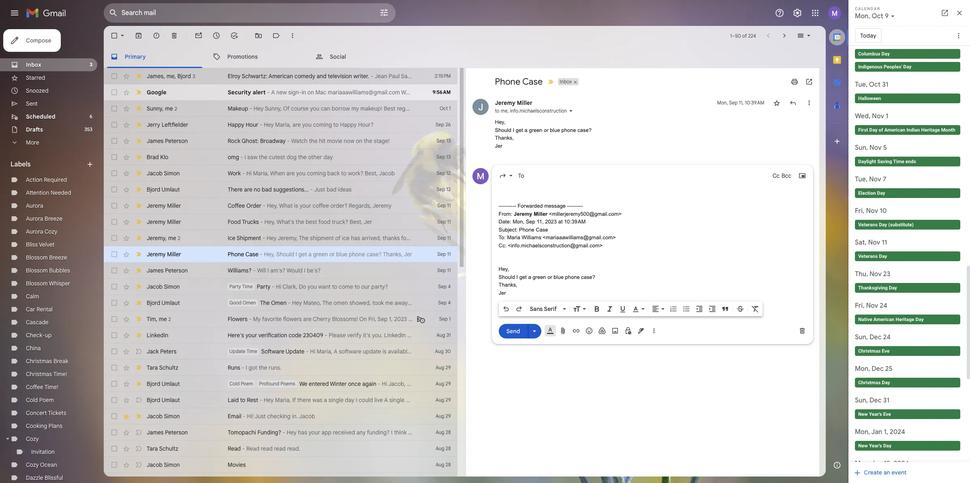 Task type: vqa. For each thing, say whether or not it's contained in the screenshot.


Task type: locate. For each thing, give the bounding box(es) containing it.
inbox inside button
[[560, 79, 572, 85]]

None checkbox
[[110, 299, 118, 307], [110, 316, 118, 324], [110, 332, 118, 340], [110, 380, 118, 389], [110, 397, 118, 405], [110, 462, 118, 470], [110, 299, 118, 307], [110, 316, 118, 324], [110, 332, 118, 340], [110, 380, 118, 389], [110, 397, 118, 405], [110, 462, 118, 470]]

1 james peterson from the top
[[147, 137, 188, 145]]

security
[[228, 89, 251, 96]]

maria,
[[275, 121, 291, 129], [253, 170, 269, 177], [275, 397, 291, 404]]

2 christmas from the top
[[26, 371, 52, 378]]

1 aug 29 from the top
[[436, 365, 451, 371]]

coffee inside the 'phone case' main content
[[228, 202, 245, 210]]

2 vertical spatial are
[[244, 186, 253, 193]]

0 vertical spatial mon,
[[718, 100, 729, 106]]

runs
[[228, 365, 240, 372]]

0 horizontal spatial read
[[228, 446, 241, 453]]

hey left "has"
[[287, 430, 297, 437]]

miller for food trucks - hey, what's the best food truck? best, jer
[[167, 219, 181, 226]]

row containing tim
[[104, 311, 458, 328]]

or down info.michaelsconstruction
[[544, 127, 549, 133]]

1 vertical spatial 10:39 am
[[565, 219, 586, 225]]

2 vertical spatial aurora
[[26, 228, 43, 236]]

1 horizontal spatial cold poem
[[230, 381, 253, 387]]

coffee time!
[[26, 384, 58, 391]]

coffee inside labels navigation
[[26, 384, 43, 391]]

2 tara schultz from the top
[[147, 446, 178, 453]]

1 schultz from the top
[[159, 365, 178, 372]]

hey, for hey, what's the best food truck? best, jer
[[265, 219, 276, 226]]

time for software
[[247, 349, 257, 355]]

the left hit
[[309, 137, 318, 145]]

tara schultz for runs
[[147, 365, 178, 372]]

4 29 from the top
[[446, 414, 451, 420]]

party?
[[372, 283, 388, 291]]

toggle split pane mode image
[[797, 32, 805, 40]]

2 inside tim , me 2
[[169, 317, 171, 323]]

brad
[[147, 154, 159, 161]]

0 vertical spatial sep 13
[[437, 138, 451, 144]]

you for when
[[296, 170, 306, 177]]

4 aug 29 from the top
[[436, 414, 451, 420]]

get
[[516, 127, 524, 133], [299, 251, 307, 258], [520, 274, 527, 280]]

primary tab
[[104, 45, 206, 68]]

update down here's
[[230, 349, 246, 355]]

jeremy miller for phone case - hey, should i get a green or blue phone case? thanks, jer
[[147, 251, 181, 258]]

case for phone case
[[523, 76, 543, 87]]

compose
[[26, 37, 51, 44]]

3 sep 11 from the top
[[438, 235, 451, 241]]

1 right oct
[[449, 105, 451, 112]]

phone inside ---------- forwarded message --------- from: jeremy miller <millerjeremy500@gmail.com> date: mon, sep 11, 2023 at 10:39 am subject: phone case to: maria williams <mariaaawilliams@gmail.com> cc:  <info.michaelsconstruction@gmail.com>
[[520, 227, 535, 233]]

0 vertical spatial cold poem
[[230, 381, 253, 387]]

0 vertical spatial or
[[544, 127, 549, 133]]

2 inside jeremy , me 2
[[178, 235, 180, 242]]

1 horizontal spatial best,
[[365, 170, 378, 177]]

1 could from the left
[[359, 397, 373, 404]]

toggle confidential mode image
[[624, 327, 632, 335]]

primary
[[125, 53, 146, 60]]

aug 28
[[436, 430, 451, 436], [436, 446, 451, 452], [436, 462, 451, 468]]

1 horizontal spatial read
[[247, 446, 260, 453]]

important according to google magic. switch for there are no bad suggestions...
[[135, 186, 143, 194]]

clark,
[[283, 283, 298, 291]]

0 vertical spatial case
[[523, 76, 543, 87]]

time down williams?
[[242, 284, 253, 290]]

snooze image
[[213, 32, 221, 40]]

blossom down bliss velvet
[[26, 254, 48, 262]]

0 horizontal spatial party
[[230, 284, 241, 290]]

10 important according to google magic. switch from the top
[[135, 234, 143, 243]]

11, left the not starred 'icon'
[[740, 100, 744, 106]]

0 horizontal spatial read
[[261, 446, 273, 453]]

aug for runs - i got the runs.
[[436, 365, 445, 371]]

tomopachi
[[228, 430, 256, 437]]

more options image
[[652, 327, 657, 335]]

5 11 from the top
[[448, 268, 451, 274]]

christmas up coffee time! link on the bottom left of page
[[26, 371, 52, 378]]

1 horizontal spatial party
[[257, 283, 271, 291]]

there
[[228, 186, 243, 193]]

28 for tomopachi funding? - hey has your app received any funding? i think an app that digitizes pets is lucrative as hell!
[[446, 430, 451, 436]]

1 vertical spatial tara schultz
[[147, 446, 178, 453]]

are for maria,
[[293, 121, 301, 129]]

1 horizontal spatial cold
[[230, 381, 240, 387]]

5 sep 11 from the top
[[438, 268, 451, 274]]

0 vertical spatial coffee
[[228, 202, 245, 210]]

blue down info.michaelsconstruction
[[551, 127, 560, 133]]

28 for read - read read read read.
[[446, 446, 451, 452]]

tara
[[147, 365, 158, 372], [147, 446, 158, 453]]

row containing jack peters
[[104, 344, 458, 360]]

6 important according to google magic. switch from the top
[[135, 170, 143, 178]]

insert signature image
[[637, 327, 645, 335]]

a up sans at bottom right
[[529, 274, 532, 280]]

1 vertical spatial aurora
[[26, 215, 43, 223]]

a inside message body text field
[[529, 274, 532, 280]]

case for phone case - hey, should i get a green or blue phone case? thanks, jer
[[246, 251, 259, 258]]

None search field
[[104, 3, 396, 23]]

2 aurora from the top
[[26, 215, 43, 223]]

phone up williams
[[520, 227, 535, 233]]

2 tara from the top
[[147, 446, 158, 453]]

sunny , me 2
[[147, 105, 177, 112]]

0 horizontal spatial 10:39 am
[[565, 219, 586, 225]]

12 for there are no bad suggestions... - just bad ideas
[[447, 187, 451, 193]]

0 horizontal spatial bad
[[262, 186, 272, 193]]

1 vertical spatial just
[[255, 413, 266, 421]]

poem inside labels navigation
[[39, 397, 54, 404]]

hey, should i get a green or blue phone case? thanks, jer up sans serif option
[[499, 266, 596, 296]]

car
[[26, 306, 35, 314]]

cold inside the 'phone case' main content
[[230, 381, 240, 387]]

undo ‪(⌘z)‬ image
[[502, 305, 510, 314]]

1 vertical spatial should
[[277, 251, 294, 258]]

2 james from the top
[[147, 137, 164, 145]]

should inside row
[[277, 251, 294, 258]]

1 vertical spatial 3
[[193, 73, 195, 79]]

think
[[394, 430, 407, 437]]

green up sans at bottom right
[[533, 274, 547, 280]]

0 horizontal spatial app
[[322, 430, 332, 437]]

sep 12 for there are no bad suggestions... - just bad ideas
[[437, 187, 451, 193]]

concert tickets link
[[26, 410, 66, 417]]

me for makeup -
[[165, 105, 173, 112]]

omen right good
[[243, 300, 256, 306]]

tara schultz
[[147, 365, 178, 372], [147, 446, 178, 453]]

velvet
[[39, 241, 55, 249]]

snoozed link
[[26, 87, 49, 94]]

aurora up bliss
[[26, 228, 43, 236]]

cozy up 'dazzle'
[[26, 462, 39, 469]]

0 vertical spatial schultz
[[159, 365, 178, 372]]

tim
[[147, 316, 156, 323]]

hi left clark,
[[276, 283, 281, 291]]

2 vertical spatial maria,
[[275, 397, 291, 404]]

2 11 from the top
[[448, 219, 451, 225]]

0 horizontal spatial is
[[294, 202, 298, 210]]

code
[[289, 332, 302, 339]]

1 horizontal spatial 3
[[193, 73, 195, 79]]

blue down truck?
[[337, 251, 348, 258]]

the right on
[[364, 137, 373, 145]]

thanks, inside message body text field
[[499, 282, 518, 288]]

snoozed
[[26, 87, 49, 94]]

you right do at the left of page
[[308, 283, 317, 291]]

1 aug 28 from the top
[[436, 430, 451, 436]]

1 vertical spatial maria,
[[253, 170, 269, 177]]

row containing sunny
[[104, 101, 458, 117]]

blossom for blossom bubbles
[[26, 267, 48, 275]]

is right pets
[[475, 430, 479, 437]]

1 sep 13 from the top
[[437, 138, 451, 144]]

i up redo ‪(⌘y)‬ image
[[517, 274, 518, 280]]

phone down <info.michaelsconstruction@gmail.com>
[[566, 274, 580, 280]]

2 29 from the top
[[446, 381, 451, 387]]

james
[[147, 72, 164, 80], [147, 137, 164, 145], [147, 267, 164, 275], [147, 430, 164, 437]]

29 up take
[[446, 381, 451, 387]]

2 for tim
[[169, 317, 171, 323]]

2 vertical spatial green
[[533, 274, 547, 280]]

cold poem down coffee time! in the left bottom of the page
[[26, 397, 54, 404]]

cold down runs
[[230, 381, 240, 387]]

8 important according to google magic. switch from the top
[[135, 202, 143, 210]]

0 horizontal spatial could
[[359, 397, 373, 404]]

tab list
[[827, 26, 849, 455], [104, 45, 827, 68]]

to right back
[[342, 170, 347, 177]]

the right all
[[486, 397, 494, 404]]

4 sep 11 from the top
[[438, 251, 451, 258]]

1 vertical spatial coffee
[[26, 384, 43, 391]]

0 vertical spatial aurora
[[26, 202, 43, 210]]

0 vertical spatial hey
[[264, 121, 274, 129]]

cold poem down runs
[[230, 381, 253, 387]]

just right "hi!"
[[255, 413, 266, 421]]

to:
[[499, 235, 506, 241]]

ideas
[[338, 186, 352, 193]]

0 vertical spatial 28
[[446, 430, 451, 436]]

4 simon from the top
[[164, 462, 180, 469]]

your left coffee
[[300, 202, 311, 210]]

0 vertical spatial poem
[[241, 381, 253, 387]]

just up coffee
[[314, 186, 325, 193]]

time! for christmas time!
[[53, 371, 67, 378]]

1 christmas from the top
[[26, 358, 52, 365]]

1 aurora from the top
[[26, 202, 43, 210]]

are up watch
[[293, 121, 301, 129]]

0 vertical spatial 12
[[447, 170, 451, 176]]

3 aurora from the top
[[26, 228, 43, 236]]

christmas down the china
[[26, 358, 52, 365]]

case down shipment
[[246, 251, 259, 258]]

1 vertical spatial 28
[[446, 446, 451, 452]]

the left best
[[296, 219, 305, 226]]

0 horizontal spatial omen
[[243, 300, 256, 306]]

funding?
[[258, 430, 281, 437]]

7 important according to google magic. switch from the top
[[135, 186, 143, 194]]

aug 28 for read - read read read read.
[[436, 446, 451, 452]]

case up the to me , info.michaelsconstruction
[[523, 76, 543, 87]]

9 important according to google magic. switch from the top
[[135, 218, 143, 226]]

0 horizontal spatial best,
[[350, 219, 363, 226]]

, for makeup -
[[162, 105, 164, 112]]

4 jacob simon from the top
[[147, 462, 180, 469]]

important according to google magic. switch
[[135, 88, 143, 97], [135, 105, 143, 113], [135, 121, 143, 129], [135, 137, 143, 145], [135, 153, 143, 161], [135, 170, 143, 178], [135, 186, 143, 194], [135, 202, 143, 210], [135, 218, 143, 226], [135, 234, 143, 243], [135, 251, 143, 259], [135, 267, 143, 275], [135, 283, 143, 291]]

formatting options toolbar
[[499, 302, 763, 317]]

jeremy miller for food trucks - hey, what's the best food truck? best, jer
[[147, 219, 181, 226]]

green down info.michaelsconstruction
[[529, 127, 543, 133]]

0 horizontal spatial 3
[[90, 62, 92, 68]]

bad right no
[[262, 186, 272, 193]]

hey, should i get a green or blue phone case? thanks, jer inside message body text field
[[499, 266, 596, 296]]

2 inside sunny , me 2
[[175, 106, 177, 112]]

0 vertical spatial your
[[300, 202, 311, 210]]

2 james peterson from the top
[[147, 267, 188, 275]]

remove formatting ‪(⌘\)‬ image
[[752, 305, 760, 314]]

10:39 am down the <millerjeremy500@gmail.com>
[[565, 219, 586, 225]]

11 important according to google magic. switch from the top
[[135, 251, 143, 259]]

get inside message body text field
[[520, 274, 527, 280]]

coming down "other"
[[307, 170, 326, 177]]

0 horizontal spatial inbox
[[26, 61, 41, 69]]

0 vertical spatial cold
[[230, 381, 240, 387]]

hey for funding?
[[287, 430, 297, 437]]

time!
[[53, 371, 67, 378], [44, 384, 58, 391]]

row containing jeremy
[[104, 230, 458, 247]]

food
[[319, 219, 331, 226]]

not starred image
[[773, 99, 781, 107]]

could left live
[[359, 397, 373, 404]]

in.
[[292, 413, 298, 421]]

settings image
[[793, 8, 803, 18]]

thanks, up 'undo ‪(⌘z)‬' image
[[499, 282, 518, 288]]

3 aug 29 from the top
[[436, 397, 451, 404]]

2 schultz from the top
[[159, 446, 178, 453]]

1 jacob simon from the top
[[147, 170, 180, 177]]

i
[[245, 154, 246, 161]]

should up am's?
[[277, 251, 294, 258]]

miller inside ---------- forwarded message --------- from: jeremy miller <millerjeremy500@gmail.com> date: mon, sep 11, 2023 at 10:39 am subject: phone case to: maria williams <mariaaawilliams@gmail.com> cc:  <info.michaelsconstruction@gmail.com>
[[534, 211, 548, 217]]

umlaut
[[162, 186, 180, 193], [162, 300, 180, 307], [162, 381, 180, 388], [162, 397, 180, 404]]

me for ice shipment -
[[168, 235, 176, 242]]

8 row from the top
[[104, 182, 458, 198]]

29 for email - hi! just checking in. jacob
[[446, 414, 451, 420]]

show details image
[[569, 109, 574, 114]]

time inside party time party - hi clark, do you want to come to our party?
[[242, 284, 253, 290]]

29 down take
[[446, 414, 451, 420]]

0 vertical spatial coming
[[313, 121, 332, 129]]

security alert -
[[228, 89, 271, 96]]

archive image
[[135, 32, 143, 40]]

0 vertical spatial breeze
[[45, 215, 63, 223]]

1 vertical spatial coming
[[307, 170, 326, 177]]

labels heading
[[11, 161, 86, 169]]

happy up now
[[340, 121, 357, 129]]

17 row from the top
[[104, 328, 458, 344]]

a
[[385, 397, 388, 404]]

1 horizontal spatial bad
[[327, 186, 337, 193]]

update down code
[[286, 348, 305, 356]]

checking
[[267, 413, 291, 421]]

schultz for read
[[159, 446, 178, 453]]

sep 11 for hey, what's the best food truck? best, jer
[[438, 219, 451, 225]]

i right will on the left bottom of page
[[268, 267, 269, 275]]

2 vertical spatial thanks,
[[499, 282, 518, 288]]

2 for jeremy
[[178, 235, 180, 242]]

single down winter
[[329, 397, 344, 404]]

miller for phone case - hey, should i get a green or blue phone case? thanks, jer
[[167, 251, 181, 258]]

10:39 am left the not starred 'icon'
[[746, 100, 765, 106]]

0 vertical spatial blue
[[551, 127, 560, 133]]

read
[[261, 446, 273, 453], [274, 446, 286, 453]]

cc
[[773, 172, 780, 180]]

subject:
[[499, 227, 518, 233]]

2 blossom from the top
[[26, 267, 48, 275]]

miller
[[517, 99, 533, 107], [167, 202, 181, 210], [534, 211, 548, 217], [167, 219, 181, 226], [167, 251, 181, 258]]

1 row from the top
[[104, 68, 458, 84]]

2 peterson from the top
[[165, 267, 188, 275]]

cozy link
[[26, 436, 39, 443]]

tara for read - read read read read.
[[147, 446, 158, 453]]

3 bjord umlaut from the top
[[147, 381, 180, 388]]

2
[[175, 106, 177, 112], [178, 235, 180, 242], [169, 317, 171, 323]]

1 vertical spatial 4
[[448, 300, 451, 306]]

23 row from the top
[[104, 425, 522, 441]]

app left the "received"
[[322, 430, 332, 437]]

omg
[[228, 154, 239, 161]]

type of response image
[[499, 172, 507, 180]]

best, right away
[[529, 397, 542, 404]]

10:39 am inside cell
[[746, 100, 765, 106]]

what's
[[277, 219, 295, 226]]

older image
[[781, 32, 789, 40]]

2 28 from the top
[[446, 446, 451, 452]]

are
[[293, 121, 301, 129], [287, 170, 295, 177], [244, 186, 253, 193]]

profound
[[259, 381, 279, 387]]

Message Body text field
[[499, 187, 807, 297]]

16 row from the top
[[104, 311, 458, 328]]

0 vertical spatial tara schultz
[[147, 365, 178, 372]]

sep 13 for omg - i saw the cutest dog the other day
[[437, 154, 451, 160]]

1 vertical spatial sep 4
[[439, 300, 451, 306]]

0 horizontal spatial day
[[324, 154, 333, 161]]

cozy down cooking
[[26, 436, 39, 443]]

3 important according to google magic. switch from the top
[[135, 121, 143, 129]]

jerry
[[147, 121, 160, 129]]

order
[[247, 202, 262, 210]]

0 horizontal spatial cold poem
[[26, 397, 54, 404]]

aurora for aurora breeze
[[26, 215, 43, 223]]

blossom up calm link
[[26, 280, 48, 288]]

1 horizontal spatial app
[[416, 430, 426, 437]]

hey right rest
[[264, 397, 274, 404]]

runs - i got the runs.
[[228, 365, 282, 372]]

when
[[270, 170, 285, 177]]

update
[[286, 348, 305, 356], [230, 349, 246, 355]]

cozy up the 'velvet'
[[44, 228, 57, 236]]

blue inside message body text field
[[554, 274, 564, 280]]

3 29 from the top
[[446, 397, 451, 404]]

1 tara schultz from the top
[[147, 365, 178, 372]]

more image
[[289, 32, 297, 40]]

italic ‪(⌘i)‬ image
[[606, 305, 614, 314]]

2 12 from the top
[[447, 187, 451, 193]]

5 important according to google magic. switch from the top
[[135, 153, 143, 161]]

4 row from the top
[[104, 117, 458, 133]]

hey, should i get a green or blue phone case? thanks, jer down info.michaelsconstruction
[[495, 119, 592, 149]]

important according to google magic. switch for ice shipment
[[135, 234, 143, 243]]

0 vertical spatial sep 12
[[437, 170, 451, 176]]

read down the funding?
[[261, 446, 273, 453]]

29
[[446, 365, 451, 371], [446, 381, 451, 387], [446, 397, 451, 404], [446, 414, 451, 420]]

blossom
[[26, 254, 48, 262], [26, 267, 48, 275], [26, 280, 48, 288]]

1 horizontal spatial coffee
[[228, 202, 245, 210]]

important according to google magic. switch for williams?
[[135, 267, 143, 275]]

1 peterson from the top
[[165, 137, 188, 145]]

row
[[104, 68, 458, 84], [104, 84, 458, 101], [104, 101, 458, 117], [104, 117, 458, 133], [104, 133, 458, 149], [104, 149, 458, 165], [104, 165, 458, 182], [104, 182, 458, 198], [104, 198, 458, 214], [104, 214, 458, 230], [104, 230, 458, 247], [104, 247, 458, 263], [104, 263, 458, 279], [104, 279, 458, 295], [104, 295, 458, 311], [104, 311, 458, 328], [104, 328, 458, 344], [104, 344, 458, 360], [104, 360, 458, 376], [104, 376, 458, 393], [104, 393, 557, 409], [104, 409, 458, 425], [104, 425, 522, 441], [104, 441, 458, 457], [104, 457, 458, 474], [104, 474, 458, 484]]

breeze up 'bubbles' at the bottom left of the page
[[49, 254, 67, 262]]

alert
[[253, 89, 266, 96]]

strikethrough ‪(⌘⇧x)‬ image
[[737, 305, 745, 314]]

aurora cozy
[[26, 228, 57, 236]]

aug for here's your verification code 230409 -
[[437, 333, 446, 339]]

should down cc:
[[499, 274, 515, 280]]

best, right truck?
[[350, 219, 363, 226]]

important according to google magic. switch for phone case
[[135, 251, 143, 259]]

1 left 50 at right top
[[731, 33, 733, 39]]

2 vertical spatial cozy
[[26, 462, 39, 469]]

1 horizontal spatial single
[[390, 397, 405, 404]]

3 peterson from the top
[[165, 430, 188, 437]]

0 vertical spatial 4
[[448, 284, 451, 290]]

omen inside good omen the omen -
[[243, 300, 256, 306]]

3 james peterson from the top
[[147, 430, 188, 437]]

0 vertical spatial 2
[[175, 106, 177, 112]]

4 umlaut from the top
[[162, 397, 180, 404]]

0 vertical spatial you
[[303, 121, 312, 129]]

maria, up broadway
[[275, 121, 291, 129]]

miller for coffee order - hey, what is your coffee order? regards, jeremy
[[167, 202, 181, 210]]

app right an
[[416, 430, 426, 437]]

bad left ideas
[[327, 186, 337, 193]]

hey for hour
[[264, 121, 274, 129]]

lucrative
[[481, 430, 503, 437]]

party
[[257, 283, 271, 291], [230, 284, 241, 290]]

plans
[[49, 423, 62, 430]]

aurora down the aurora link
[[26, 215, 43, 223]]

insert photo image
[[611, 327, 620, 335]]

1 tara from the top
[[147, 365, 158, 372]]

green inside message body text field
[[533, 274, 547, 280]]

read down 'tomopachi'
[[247, 446, 260, 453]]

american
[[269, 73, 293, 80]]

breeze up the aurora cozy link at the left top
[[45, 215, 63, 223]]

maria, left if
[[275, 397, 291, 404]]

1 vertical spatial time
[[247, 349, 257, 355]]

11, left 2023
[[537, 219, 544, 225]]

12 for work - hi maria, when are you coming back to work? best, jacob
[[447, 170, 451, 176]]

1
[[731, 33, 733, 39], [449, 105, 451, 112], [449, 316, 451, 322]]

0 vertical spatial sep 4
[[439, 284, 451, 290]]

cold inside labels navigation
[[26, 397, 38, 404]]

29 down 30
[[446, 365, 451, 371]]

2 sep 11 from the top
[[438, 219, 451, 225]]

0 vertical spatial thanks,
[[495, 135, 514, 141]]

1 vertical spatial time!
[[44, 384, 58, 391]]

party inside party time party - hi clark, do you want to come to our party?
[[230, 284, 241, 290]]

required
[[44, 176, 67, 184]]

come
[[339, 283, 353, 291]]

sep 12
[[437, 170, 451, 176], [437, 187, 451, 193]]

31
[[447, 333, 451, 339]]

mon, inside mon, sep 11, 10:39 am cell
[[718, 100, 729, 106]]

4 bjord umlaut from the top
[[147, 397, 180, 404]]

single right a
[[390, 397, 405, 404]]

delete image
[[170, 32, 178, 40]]

, for flowers -
[[156, 316, 157, 323]]

update time software update -
[[230, 348, 310, 356]]

None text field
[[528, 169, 773, 183]]

cozy
[[44, 228, 57, 236], [26, 436, 39, 443], [26, 462, 39, 469]]

maria, left when
[[253, 170, 269, 177]]

important according to google magic. switch for food trucks
[[135, 218, 143, 226]]

19 row from the top
[[104, 360, 458, 376]]

social tab
[[309, 45, 411, 68]]

11 for will i am's? would i be's?
[[448, 268, 451, 274]]

has scheduled message image
[[417, 316, 425, 324]]

row containing linkedin
[[104, 328, 458, 344]]

sep 26
[[436, 122, 451, 128]]

2 important according to google magic. switch from the top
[[135, 105, 143, 113]]

attach files image
[[559, 327, 568, 335]]

0 vertical spatial hey, should i get a green or blue phone case? thanks, jer
[[495, 119, 592, 149]]

aug for read - read read read read.
[[436, 446, 445, 452]]

received
[[333, 430, 355, 437]]

christmas for christmas break
[[26, 358, 52, 365]]

important mainly because you often read messages with this label. switch
[[135, 72, 143, 80]]

message
[[545, 203, 566, 209]]

1 sep 11 from the top
[[438, 203, 451, 209]]

time! for coffee time!
[[44, 384, 58, 391]]

Not starred checkbox
[[773, 99, 781, 107]]

aug 29 down aug 30
[[436, 365, 451, 371]]

phone up the to me , info.michaelsconstruction
[[495, 76, 521, 87]]

cold
[[230, 381, 240, 387], [26, 397, 38, 404]]

0 vertical spatial phone
[[495, 76, 521, 87]]

christmas break
[[26, 358, 68, 365]]

1 vertical spatial 11,
[[537, 219, 544, 225]]

0 horizontal spatial coffee
[[26, 384, 43, 391]]

your right "has"
[[309, 430, 320, 437]]

time for party
[[242, 284, 253, 290]]

None checkbox
[[110, 32, 118, 40], [110, 348, 118, 356], [110, 364, 118, 372], [110, 413, 118, 421], [110, 429, 118, 437], [110, 445, 118, 453], [110, 32, 118, 40], [110, 348, 118, 356], [110, 364, 118, 372], [110, 413, 118, 421], [110, 429, 118, 437], [110, 445, 118, 453]]

phone up williams?
[[228, 251, 244, 258]]

happy
[[228, 121, 245, 129], [340, 121, 357, 129]]

9 row from the top
[[104, 198, 458, 214]]

movie
[[327, 137, 343, 145]]

move to image
[[255, 32, 263, 40]]

happy left 'hour'
[[228, 121, 245, 129]]

omen right the
[[271, 300, 287, 307]]

0 vertical spatial inbox
[[26, 61, 41, 69]]

2 app from the left
[[416, 430, 426, 437]]

i down once
[[356, 397, 358, 404]]

phone for phone case - hey, should i get a green or blue phone case? thanks, jer
[[228, 251, 244, 258]]

1 blossom from the top
[[26, 254, 48, 262]]

support image
[[775, 8, 785, 18]]

your right here's
[[246, 332, 257, 339]]

is
[[294, 202, 298, 210], [475, 430, 479, 437]]

2 sep 4 from the top
[[439, 300, 451, 306]]

time up got
[[247, 349, 257, 355]]

, for elroy schwartz: american comedy and television writer. -
[[164, 72, 165, 80]]

1 vertical spatial poem
[[39, 397, 54, 404]]

1 vertical spatial phone
[[349, 251, 365, 258]]

2 for sunny
[[175, 106, 177, 112]]

mon, sep 11, 10:39 am cell
[[718, 99, 765, 107]]

0 horizontal spatial happy
[[228, 121, 245, 129]]

you for maria,
[[303, 121, 312, 129]]

2 vertical spatial 28
[[446, 462, 451, 468]]

0 horizontal spatial mon,
[[513, 219, 525, 225]]

2 13 from the top
[[447, 154, 451, 160]]

email
[[228, 413, 242, 421]]

3 inside labels navigation
[[90, 62, 92, 68]]

is right what
[[294, 202, 298, 210]]

1 simon from the top
[[164, 170, 180, 177]]

could left take
[[428, 397, 442, 404]]

sep
[[730, 100, 738, 106], [436, 122, 445, 128], [437, 138, 446, 144], [437, 154, 446, 160], [437, 170, 446, 176], [437, 187, 446, 193], [438, 203, 446, 209], [438, 219, 446, 225], [526, 219, 536, 225], [438, 235, 446, 241], [438, 251, 446, 258], [438, 268, 446, 274], [439, 284, 447, 290], [439, 300, 447, 306], [440, 316, 448, 322]]

christmas for christmas time!
[[26, 371, 52, 378]]

has
[[298, 430, 307, 437]]

you down dog
[[296, 170, 306, 177]]

cc bcc
[[773, 172, 792, 180]]

30
[[445, 349, 451, 355]]

inbox inside labels navigation
[[26, 61, 41, 69]]

1 up 31
[[449, 316, 451, 322]]

case down 2023
[[536, 227, 549, 233]]

1 horizontal spatial 2
[[175, 106, 177, 112]]

4 important according to google magic. switch from the top
[[135, 137, 143, 145]]

advanced search options image
[[376, 4, 393, 21]]

hey, left what
[[267, 202, 278, 210]]

1 horizontal spatial 10:39 am
[[746, 100, 765, 106]]

flowers -
[[228, 316, 253, 323]]

tab list containing primary
[[104, 45, 827, 68]]

james , me , bjord 3
[[147, 72, 195, 80]]

1 horizontal spatial day
[[345, 397, 355, 404]]

2 row from the top
[[104, 84, 458, 101]]

check-
[[26, 332, 45, 339]]

3 11 from the top
[[448, 235, 451, 241]]

2 sep 12 from the top
[[437, 187, 451, 193]]

hey up broadway
[[264, 121, 274, 129]]

inbox up the "starred"
[[26, 61, 41, 69]]

1 vertical spatial or
[[330, 251, 335, 258]]

2 sep 13 from the top
[[437, 154, 451, 160]]

1 horizontal spatial update
[[286, 348, 305, 356]]

2 vertical spatial or
[[548, 274, 553, 280]]

25 row from the top
[[104, 457, 458, 474]]

best,
[[365, 170, 378, 177], [350, 219, 363, 226], [529, 397, 542, 404]]

2 vertical spatial 1
[[449, 316, 451, 322]]

sep 13
[[437, 138, 451, 144], [437, 154, 451, 160]]

1 4 from the top
[[448, 284, 451, 290]]

1 vertical spatial sep 12
[[437, 187, 451, 193]]

labels image
[[273, 32, 281, 40]]

poem down got
[[241, 381, 253, 387]]

hey, up williams? - will i am's? would i be's?
[[264, 251, 275, 258]]

ice shipment -
[[228, 235, 267, 242]]

1 vertical spatial breeze
[[49, 254, 67, 262]]

coming up hit
[[313, 121, 332, 129]]

to up movie at the top
[[334, 121, 339, 129]]

1 vertical spatial mon,
[[513, 219, 525, 225]]

james for tomopachi funding? - hey has your app received any funding? i think an app that digitizes pets is lucrative as hell!
[[147, 430, 164, 437]]

1 vertical spatial sep 13
[[437, 154, 451, 160]]

read up movies
[[228, 446, 241, 453]]

trucks
[[242, 219, 259, 226]]

the
[[309, 137, 318, 145], [364, 137, 373, 145], [259, 154, 268, 161], [298, 154, 307, 161], [296, 219, 305, 226], [259, 365, 267, 372], [486, 397, 494, 404]]

time inside update time software update -
[[247, 349, 257, 355]]

4 james from the top
[[147, 430, 164, 437]]

2 aug 28 from the top
[[436, 446, 451, 452]]

18 row from the top
[[104, 344, 458, 360]]



Task type: describe. For each thing, give the bounding box(es) containing it.
schultz for runs
[[159, 365, 178, 372]]

there
[[298, 397, 311, 404]]

i left think
[[391, 430, 393, 437]]

hey, down the to me , info.michaelsconstruction
[[495, 119, 506, 125]]

aurora for the aurora link
[[26, 202, 43, 210]]

13 for omg - i saw the cutest dog the other day
[[447, 154, 451, 160]]

phone inside message body text field
[[566, 274, 580, 280]]

aug 28 for tomopachi funding? - hey has your app received any funding? i think an app that digitizes pets is lucrative as hell!
[[436, 430, 451, 436]]

an
[[409, 430, 415, 437]]

discard draft ‪(⌘⇧d)‬ image
[[799, 327, 807, 335]]

cozy for the cozy "link"
[[26, 436, 39, 443]]

aurora link
[[26, 202, 43, 210]]

0 vertical spatial get
[[516, 127, 524, 133]]

coffee
[[313, 202, 329, 210]]

invitation link
[[31, 449, 55, 456]]

phone for phone case
[[495, 76, 521, 87]]

attention
[[26, 189, 49, 197]]

13 important according to google magic. switch from the top
[[135, 283, 143, 291]]

a right the was
[[324, 397, 327, 404]]

case inside ---------- forwarded message --------- from: jeremy miller <millerjeremy500@gmail.com> date: mon, sep 11, 2023 at 10:39 am subject: phone case to: maria williams <mariaaawilliams@gmail.com> cc:  <info.michaelsconstruction@gmail.com>
[[536, 227, 549, 233]]

aug 29 for email - hi! just checking in. jacob
[[436, 414, 451, 420]]

simon for work
[[164, 170, 180, 177]]

report spam image
[[152, 32, 161, 40]]

best
[[306, 219, 317, 226]]

verification
[[259, 332, 287, 339]]

a up be's?
[[309, 251, 312, 258]]

hey, inside message body text field
[[499, 266, 510, 273]]

26 row from the top
[[104, 474, 458, 484]]

me for elroy schwartz: american comedy and television writer. -
[[167, 72, 175, 80]]

1 vertical spatial your
[[246, 332, 257, 339]]

1 horizontal spatial is
[[475, 430, 479, 437]]

oct
[[440, 105, 448, 112]]

to down phone case
[[495, 108, 500, 114]]

sep 11 for hey, what is your coffee order? regards, jeremy
[[438, 203, 451, 209]]

underline ‪(⌘u)‬ image
[[619, 306, 627, 314]]

1 app from the left
[[322, 430, 332, 437]]

cooking plans link
[[26, 423, 62, 430]]

read - read read read read.
[[228, 446, 301, 453]]

promotions
[[228, 53, 258, 60]]

needed
[[51, 189, 71, 197]]

11, inside ---------- forwarded message --------- from: jeremy miller <millerjeremy500@gmail.com> date: mon, sep 11, 2023 at 10:39 am subject: phone case to: maria williams <mariaaawilliams@gmail.com> cc:  <info.michaelsconstruction@gmail.com>
[[537, 219, 544, 225]]

14 row from the top
[[104, 279, 458, 295]]

the right saw
[[259, 154, 268, 161]]

phone case main content
[[104, 26, 827, 484]]

jeremy miller for coffee order - hey, what is your coffee order? regards, jeremy
[[147, 202, 181, 210]]

update inside update time software update -
[[230, 349, 246, 355]]

4 11 from the top
[[448, 251, 451, 258]]

dazzle blissful
[[26, 475, 63, 482]]

224
[[749, 33, 757, 39]]

blossom for blossom breeze
[[26, 254, 48, 262]]

tomopachi funding? - hey has your app received any funding? i think an app that digitizes pets is lucrative as hell!
[[228, 430, 522, 437]]

jacob simon for movies
[[147, 462, 180, 469]]

whisper
[[49, 280, 70, 288]]

13 for rock ghost: broadway - watch the hit movie now on the stage!
[[447, 138, 451, 144]]

insert files using drive image
[[598, 327, 607, 335]]

cozy for cozy ocean
[[26, 462, 39, 469]]

i left be's?
[[304, 267, 306, 275]]

2 could from the left
[[428, 397, 442, 404]]

2 horizontal spatial best,
[[529, 397, 542, 404]]

2 single from the left
[[390, 397, 405, 404]]

dog
[[287, 154, 297, 161]]

7 row from the top
[[104, 165, 458, 182]]

blossom bubbles
[[26, 267, 70, 275]]

0 vertical spatial case?
[[578, 127, 592, 133]]

at
[[559, 219, 563, 225]]

1 vertical spatial green
[[313, 251, 328, 258]]

forwarded
[[518, 203, 543, 209]]

tara schultz for read
[[147, 446, 178, 453]]

aug for laid to rest - hey maria, if there was a single day i could live a single breath i could take i'd trade all the others away best, bjord
[[436, 397, 445, 404]]

0 vertical spatial should
[[495, 127, 512, 133]]

side panel section
[[827, 26, 849, 477]]

rock ghost: broadway - watch the hit movie now on the stage!
[[228, 137, 390, 145]]

important according to google magic. switch for happy hour
[[135, 121, 143, 129]]

cc link
[[773, 171, 780, 181]]

are for when
[[287, 170, 295, 177]]

search mail image
[[106, 6, 121, 20]]

cc:
[[499, 243, 507, 249]]

20 row from the top
[[104, 376, 458, 393]]

bulleted list ‪(⌘⇧8)‬ image
[[683, 305, 691, 314]]

coffee for coffee order - hey, what is your coffee order? regards, jeremy
[[228, 202, 245, 210]]

quote ‪(⌘⇧9)‬ image
[[722, 305, 730, 314]]

redo ‪(⌘y)‬ image
[[515, 305, 523, 314]]

labels navigation
[[0, 26, 104, 484]]

there are no bad suggestions... - just bad ideas
[[228, 186, 352, 193]]

0 vertical spatial hi
[[247, 170, 252, 177]]

1 for makeup -
[[449, 105, 451, 112]]

3 aug 28 from the top
[[436, 462, 451, 468]]

hey, for hey, should i get a green or blue phone case? thanks, jer
[[264, 251, 275, 258]]

blossom for blossom whisper
[[26, 280, 48, 288]]

0 vertical spatial maria,
[[275, 121, 291, 129]]

Search mail text field
[[122, 9, 357, 17]]

5 row from the top
[[104, 133, 458, 149]]

cold poem link
[[26, 397, 54, 404]]

aug 29 for runs - i got the runs.
[[436, 365, 451, 371]]

broadway
[[260, 137, 286, 145]]

2 4 from the top
[[448, 300, 451, 306]]

6
[[90, 114, 92, 120]]

calm link
[[26, 293, 39, 301]]

bold ‪(⌘b)‬ image
[[593, 305, 601, 314]]

29 for runs - i got the runs.
[[446, 365, 451, 371]]

or inside message body text field
[[548, 274, 553, 280]]

car rental link
[[26, 306, 53, 314]]

15 row from the top
[[104, 295, 458, 311]]

i down the to me , info.michaelsconstruction
[[513, 127, 515, 133]]

0 vertical spatial phone
[[562, 127, 577, 133]]

21 row from the top
[[104, 393, 557, 409]]

cascade link
[[26, 319, 49, 326]]

cold poem inside the 'phone case' main content
[[230, 381, 253, 387]]

important according to google magic. switch for makeup
[[135, 105, 143, 113]]

poems
[[281, 381, 296, 387]]

important according to google magic. switch for coffee order
[[135, 202, 143, 210]]

0 vertical spatial 1
[[731, 33, 733, 39]]

poem inside the 'phone case' main content
[[241, 381, 253, 387]]

aurora for aurora cozy
[[26, 228, 43, 236]]

22 row from the top
[[104, 409, 458, 425]]

me for flowers -
[[159, 316, 167, 323]]

1 umlaut from the top
[[162, 186, 180, 193]]

sep 12 for work - hi maria, when are you coming back to work? best, jacob
[[437, 170, 451, 176]]

insert link ‪(⌘k)‬ image
[[572, 327, 581, 335]]

the right dog
[[298, 154, 307, 161]]

1 james from the top
[[147, 72, 164, 80]]

jer inside message body text field
[[499, 290, 506, 296]]

should inside message body text field
[[499, 274, 515, 280]]

jerry leftfielder
[[147, 121, 188, 129]]

24 row from the top
[[104, 441, 458, 457]]

send button
[[499, 324, 528, 339]]

info.michaelsconstruction
[[510, 108, 568, 114]]

promotions tab
[[206, 45, 309, 68]]

car rental
[[26, 306, 53, 314]]

food trucks - hey, what's the best food truck? best, jer
[[228, 219, 372, 226]]

elroy schwartz: american comedy and television writer. -
[[228, 73, 375, 80]]

profound poems
[[259, 381, 296, 387]]

2 jacob simon from the top
[[147, 283, 180, 291]]

i inside message body text field
[[517, 274, 518, 280]]

google
[[147, 89, 167, 96]]

10:39 am inside ---------- forwarded message --------- from: jeremy miller <millerjeremy500@gmail.com> date: mon, sep 11, 2023 at 10:39 am subject: phone case to: maria williams <mariaaawilliams@gmail.com> cc:  <info.michaelsconstruction@gmail.com>
[[565, 219, 586, 225]]

row containing james
[[104, 68, 458, 84]]

tara for runs - i got the runs.
[[147, 365, 158, 372]]

1 vertical spatial thanks,
[[383, 251, 403, 258]]

food
[[228, 219, 241, 226]]

indent less ‪(⌘[)‬ image
[[696, 305, 704, 314]]

2 bad from the left
[[327, 186, 337, 193]]

sep 13 for rock ghost: broadway - watch the hit movie now on the stage!
[[437, 138, 451, 144]]

a down the to me , info.michaelsconstruction
[[525, 127, 528, 133]]

11 for hey, what is your coffee order? regards, jeremy
[[448, 203, 451, 209]]

here's
[[228, 332, 244, 339]]

mon, sep 11, 10:39 am
[[718, 100, 765, 106]]

what
[[279, 202, 293, 210]]

leftfielder
[[162, 121, 188, 129]]

hey, for hey, what is your coffee order? regards, jeremy
[[267, 202, 278, 210]]

29 for laid to rest - hey maria, if there was a single day i could live a single breath i could take i'd trade all the others away best, bjord
[[446, 397, 451, 404]]

add to tasks image
[[230, 32, 238, 40]]

williams?
[[228, 267, 252, 275]]

china
[[26, 345, 41, 352]]

james peterson for rock ghost: broadway
[[147, 137, 188, 145]]

1 vertical spatial blue
[[337, 251, 348, 258]]

row containing jerry leftfielder
[[104, 117, 458, 133]]

coming for to
[[313, 121, 332, 129]]

important according to google magic. switch for security alert
[[135, 88, 143, 97]]

1 horizontal spatial omen
[[271, 300, 287, 307]]

main menu image
[[10, 8, 19, 18]]

as
[[504, 430, 510, 437]]

take
[[443, 397, 454, 404]]

from:
[[499, 211, 513, 217]]

breeze for aurora breeze
[[45, 215, 63, 223]]

1 happy from the left
[[228, 121, 245, 129]]

work?
[[348, 170, 364, 177]]

more send options image
[[531, 328, 539, 336]]

concert
[[26, 410, 47, 417]]

inbox for inbox link
[[26, 61, 41, 69]]

row containing brad klo
[[104, 149, 458, 165]]

mon, inside ---------- forwarded message --------- from: jeremy miller <millerjeremy500@gmail.com> date: mon, sep 11, 2023 at 10:39 am subject: phone case to: maria williams <mariaaawilliams@gmail.com> cc:  <info.michaelsconstruction@gmail.com>
[[513, 219, 525, 225]]

blossom bubbles link
[[26, 267, 70, 275]]

1 sep 4 from the top
[[439, 284, 451, 290]]

simon for email
[[164, 413, 180, 421]]

1 vertical spatial hey
[[264, 397, 274, 404]]

hit
[[319, 137, 326, 145]]

cutest
[[269, 154, 285, 161]]

i left got
[[246, 365, 247, 372]]

cold poem inside labels navigation
[[26, 397, 54, 404]]

all
[[479, 397, 484, 404]]

breeze for blossom breeze
[[49, 254, 67, 262]]

digitizes
[[440, 430, 461, 437]]

to right laid
[[240, 397, 246, 404]]

james peterson for williams?
[[147, 267, 188, 275]]

230409
[[303, 332, 323, 339]]

0 vertical spatial green
[[529, 127, 543, 133]]

aug for tomopachi funding? - hey has your app received any funding? i think an app that digitizes pets is lucrative as hell!
[[436, 430, 445, 436]]

1 horizontal spatial just
[[314, 186, 325, 193]]

13 row from the top
[[104, 263, 458, 279]]

bcc link
[[782, 171, 792, 181]]

---------- forwarded message --------- from: jeremy miller <millerjeremy500@gmail.com> date: mon, sep 11, 2023 at 10:39 am subject: phone case to: maria williams <mariaaawilliams@gmail.com> cc:  <info.michaelsconstruction@gmail.com>
[[499, 203, 622, 249]]

here's your verification code 230409 -
[[228, 332, 329, 339]]

pets
[[462, 430, 474, 437]]

gmail image
[[26, 5, 70, 21]]

breath
[[406, 397, 423, 404]]

date:
[[499, 219, 512, 225]]

important according to google magic. switch for work
[[135, 170, 143, 178]]

1 vertical spatial hi
[[276, 283, 281, 291]]

2 read from the left
[[247, 446, 260, 453]]

blossom breeze
[[26, 254, 67, 262]]

the right got
[[259, 365, 267, 372]]

2 umlaut from the top
[[162, 300, 180, 307]]

row containing google
[[104, 84, 458, 101]]

james for williams? - will i am's? would i be's?
[[147, 267, 164, 275]]

drafts
[[26, 126, 43, 133]]

numbered list ‪(⌘⇧7)‬ image
[[670, 305, 678, 314]]

starred
[[26, 74, 45, 82]]

work
[[228, 170, 241, 177]]

regards,
[[349, 202, 372, 210]]

11, inside cell
[[740, 100, 744, 106]]

2 vertical spatial you
[[308, 283, 317, 291]]

1 read from the left
[[228, 446, 241, 453]]

jeremy inside ---------- forwarded message --------- from: jeremy miller <millerjeremy500@gmail.com> date: mon, sep 11, 2023 at 10:39 am subject: phone case to: maria williams <mariaaawilliams@gmail.com> cc:  <info.michaelsconstruction@gmail.com>
[[514, 211, 533, 217]]

0 vertical spatial is
[[294, 202, 298, 210]]

to left the our
[[355, 283, 360, 291]]

peterson for rock
[[165, 137, 188, 145]]

the
[[260, 300, 270, 307]]

sep inside ---------- forwarded message --------- from: jeremy miller <millerjeremy500@gmail.com> date: mon, sep 11, 2023 at 10:39 am subject: phone case to: maria williams <mariaaawilliams@gmail.com> cc:  <info.michaelsconstruction@gmail.com>
[[526, 219, 536, 225]]

1 for flowers -
[[449, 316, 451, 322]]

1 bjord umlaut from the top
[[147, 186, 180, 193]]

, for ice shipment -
[[165, 235, 167, 242]]

to link
[[519, 172, 525, 180]]

laid to rest - hey maria, if there was a single day i could live a single breath i could take i'd trade all the others away best, bjord
[[228, 397, 557, 404]]

case? inside message body text field
[[582, 274, 596, 280]]

insert emoji ‪(⌘⇧2)‬ image
[[585, 327, 594, 335]]

omg - i saw the cutest dog the other day
[[228, 154, 333, 161]]

10 row from the top
[[104, 214, 458, 230]]

indent more ‪(⌘])‬ image
[[709, 305, 717, 314]]

important according to google magic. switch for omg
[[135, 153, 143, 161]]

i up would
[[296, 251, 297, 258]]

james peterson for tomopachi funding?
[[147, 430, 188, 437]]

aug 29 for laid to rest - hey maria, if there was a single day i could live a single breath i could take i'd trade all the others away best, bjord
[[436, 397, 451, 404]]

2 aug 29 from the top
[[436, 381, 451, 387]]

sep inside cell
[[730, 100, 738, 106]]

11 for hey, what's the best food truck? best, jer
[[448, 219, 451, 225]]

jacob simon for email
[[147, 413, 180, 421]]

1 vertical spatial case?
[[367, 251, 382, 258]]

1 bad from the left
[[262, 186, 272, 193]]

comedy
[[295, 73, 315, 80]]

0 vertical spatial best,
[[365, 170, 378, 177]]

2 bjord umlaut from the top
[[147, 300, 180, 307]]

1 vertical spatial get
[[299, 251, 307, 258]]

i right breath
[[425, 397, 426, 404]]

2 read from the left
[[274, 446, 286, 453]]

aug for email - hi! just checking in. jacob
[[436, 414, 445, 420]]

sep 11 for will i am's? would i be's?
[[438, 268, 451, 274]]

12 row from the top
[[104, 247, 458, 263]]

aug 30
[[435, 349, 451, 355]]

james for rock ghost: broadway - watch the hit movie now on the stage!
[[147, 137, 164, 145]]

3 umlaut from the top
[[162, 381, 180, 388]]

26
[[446, 122, 451, 128]]

1 vertical spatial day
[[345, 397, 355, 404]]

sans serif option
[[529, 305, 562, 314]]

3 inside james , me , bjord 3
[[193, 73, 195, 79]]

laid
[[228, 397, 239, 404]]

coming for back
[[307, 170, 326, 177]]

winter
[[330, 381, 347, 388]]

peterson for williams?
[[165, 267, 188, 275]]

jeremy , me 2
[[147, 235, 180, 242]]

action required
[[26, 176, 67, 184]]

shipment
[[237, 235, 261, 242]]

2 vertical spatial your
[[309, 430, 320, 437]]

1 read from the left
[[261, 446, 273, 453]]

1 single from the left
[[329, 397, 344, 404]]

3 28 from the top
[[446, 462, 451, 468]]

christmas time! link
[[26, 371, 67, 378]]

coffee for coffee time!
[[26, 384, 43, 391]]

2 happy from the left
[[340, 121, 357, 129]]

2023
[[546, 219, 557, 225]]

important according to google magic. switch for rock ghost: broadway
[[135, 137, 143, 145]]

0 vertical spatial cozy
[[44, 228, 57, 236]]

jacob simon for work
[[147, 170, 180, 177]]

1 vertical spatial best,
[[350, 219, 363, 226]]

linkedin
[[147, 332, 169, 339]]

dazzle blissful link
[[26, 475, 63, 482]]

peterson for tomopachi
[[165, 430, 188, 437]]

up
[[45, 332, 52, 339]]

to right 'want' in the left of the page
[[332, 283, 338, 291]]

attention needed link
[[26, 189, 71, 197]]

2 simon from the top
[[164, 283, 180, 291]]

live
[[375, 397, 383, 404]]



